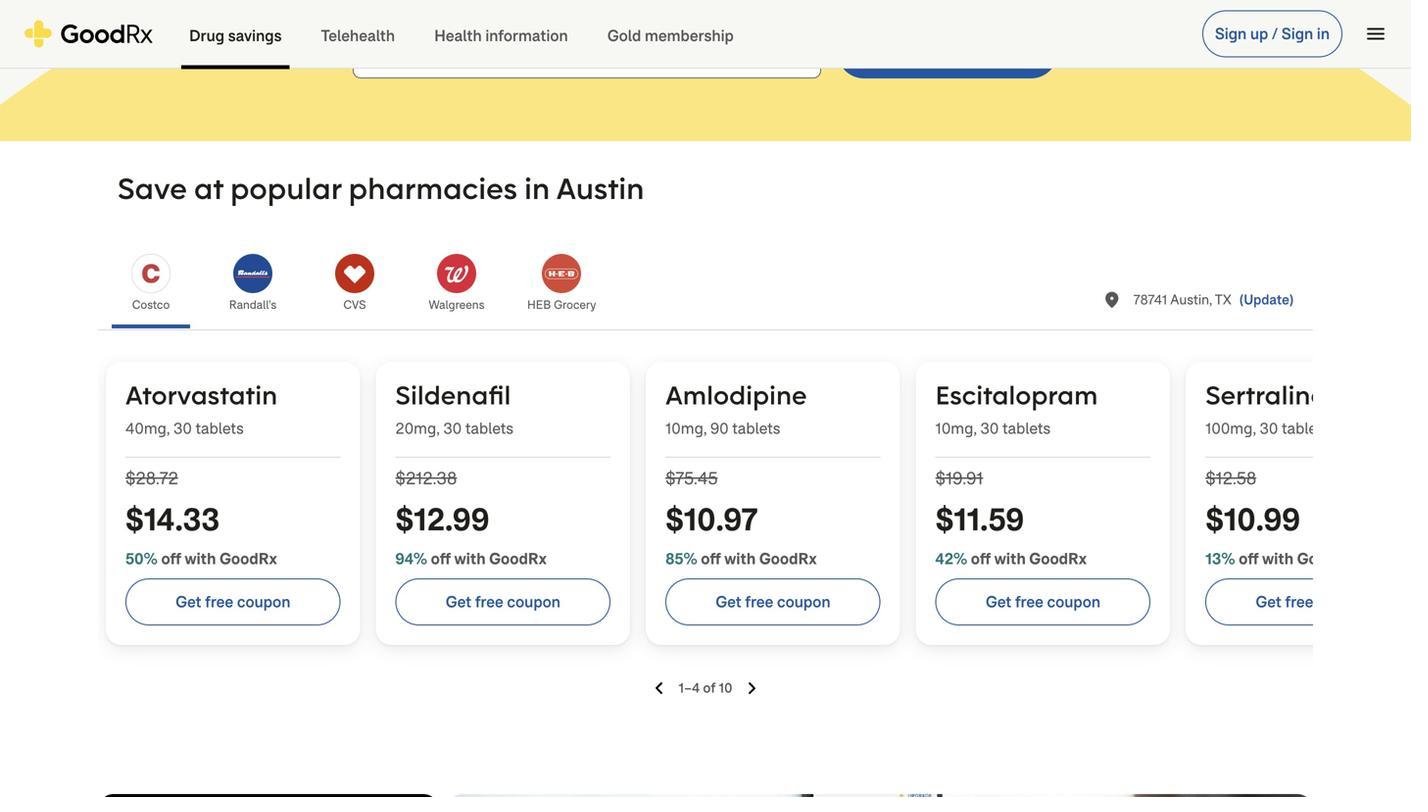 Task type: vqa. For each thing, say whether or not it's contained in the screenshot.


Task type: locate. For each thing, give the bounding box(es) containing it.
off inside "$75.45 $10.97 85% off with goodrx"
[[701, 549, 721, 569]]

1 horizontal spatial sign
[[1282, 24, 1314, 44]]

1 30 from the left
[[173, 418, 192, 439]]

0 vertical spatial in
[[1318, 24, 1330, 44]]

tablets for $10.97
[[733, 418, 781, 439]]

30 for $11.59
[[981, 418, 999, 439]]

austin,
[[1171, 291, 1213, 309]]

1 get free coupon from the left
[[176, 592, 291, 612]]

off for $10.97
[[701, 549, 721, 569]]

free down the '$12.58 $10.99 13% off with goodrx'
[[1286, 592, 1314, 612]]

1 free from the left
[[205, 592, 233, 612]]

30 right 40mg,
[[173, 418, 192, 439]]

coupon for $10.97
[[777, 592, 831, 612]]

get free coupon down $19.91 $11.59 42% off with goodrx
[[986, 592, 1101, 612]]

number of slides in the carousel element
[[679, 678, 733, 698]]

heb grocery
[[527, 297, 596, 313]]

tablets inside escitalopram 10mg, 30 tablets
[[1003, 418, 1051, 439]]

4 30 from the left
[[1260, 418, 1279, 439]]

1 10mg, from the left
[[666, 418, 707, 439]]

health information link
[[415, 0, 588, 69]]

atorvastatin 40mg, 30 tablets
[[125, 378, 278, 439]]

5 coupon from the left
[[1318, 592, 1371, 612]]

$14.33
[[125, 499, 220, 540]]

/
[[1273, 24, 1279, 44]]

1 tablets from the left
[[196, 418, 244, 439]]

4 with from the left
[[995, 549, 1026, 569]]

2 get from the left
[[446, 592, 472, 612]]

3 off from the left
[[701, 549, 721, 569]]

30 down escitalopram
[[981, 418, 999, 439]]

costco
[[132, 297, 170, 313]]

1 off from the left
[[161, 549, 181, 569]]

sertraline
[[1206, 378, 1326, 412]]

get free coupon up next image
[[716, 592, 831, 612]]

tablets down sildenafil
[[466, 418, 514, 439]]

with inside "$75.45 $10.97 85% off with goodrx"
[[725, 549, 756, 569]]

with down $12.99
[[454, 549, 486, 569]]

1 vertical spatial in
[[525, 169, 550, 207]]

sign right /
[[1282, 24, 1314, 44]]

tablets inside sildenafil 20mg, 30 tablets
[[466, 418, 514, 439]]

gold membership link
[[588, 0, 754, 69]]

randall's
[[229, 297, 277, 313]]

Enter a medication text field
[[353, 24, 821, 78]]

next image
[[748, 682, 756, 694]]

tablets for $10.99
[[1282, 418, 1331, 439]]

coupon for $12.99
[[507, 592, 561, 612]]

(update)
[[1240, 291, 1294, 309]]

free for $10.97
[[746, 592, 774, 612]]

off right 85%
[[701, 549, 721, 569]]

tablets for $11.59
[[1003, 418, 1051, 439]]

with down $14.33
[[185, 549, 216, 569]]

in right /
[[1318, 24, 1330, 44]]

sign left up
[[1216, 24, 1247, 44]]

off inside $28.72 $14.33 50% off with goodrx
[[161, 549, 181, 569]]

free
[[205, 592, 233, 612], [475, 592, 504, 612], [746, 592, 774, 612], [1016, 592, 1044, 612], [1286, 592, 1314, 612]]

$75.45
[[666, 467, 718, 490]]

drug
[[189, 25, 225, 46]]

30 inside sertraline 100mg, 30 tablets
[[1260, 418, 1279, 439]]

get free coupon
[[176, 592, 291, 612], [446, 592, 561, 612], [716, 592, 831, 612], [986, 592, 1101, 612], [1256, 592, 1371, 612]]

with for $10.97
[[725, 549, 756, 569]]

2 sign from the left
[[1282, 24, 1314, 44]]

tablets down sertraline
[[1282, 418, 1331, 439]]

drug savings
[[189, 25, 282, 46]]

3 goodrx from the left
[[760, 549, 817, 569]]

tx
[[1215, 291, 1232, 309]]

1–4
[[679, 679, 700, 697]]

get down $12.99
[[446, 592, 472, 612]]

get
[[176, 592, 202, 612], [446, 592, 472, 612], [716, 592, 742, 612], [986, 592, 1012, 612], [1256, 592, 1282, 612]]

$75.45 $10.97 85% off with goodrx
[[666, 467, 817, 569]]

1 goodrx from the left
[[220, 549, 277, 569]]

30 down sildenafil
[[443, 418, 462, 439]]

4 tablets from the left
[[1003, 418, 1051, 439]]

goodrx inside $19.91 $11.59 42% off with goodrx
[[1030, 549, 1087, 569]]

goodrx
[[220, 549, 277, 569], [489, 549, 547, 569], [760, 549, 817, 569], [1030, 549, 1087, 569], [1298, 549, 1355, 569]]

90
[[711, 418, 729, 439]]

dialog
[[0, 0, 1412, 797]]

5 off from the left
[[1239, 549, 1259, 569]]

get for $10.97
[[716, 592, 742, 612]]

1 get from the left
[[176, 592, 202, 612]]

sign
[[1216, 24, 1247, 44], [1282, 24, 1314, 44]]

up
[[1251, 24, 1269, 44]]

2 free from the left
[[475, 592, 504, 612]]

2 get free coupon from the left
[[446, 592, 561, 612]]

cvs
[[344, 297, 366, 313]]

0 horizontal spatial in
[[525, 169, 550, 207]]

free down $19.91 $11.59 42% off with goodrx
[[1016, 592, 1044, 612]]

pharmacies
[[349, 169, 518, 207]]

5 free from the left
[[1286, 592, 1314, 612]]

5 get free coupon from the left
[[1256, 592, 1371, 612]]

2 coupon from the left
[[507, 592, 561, 612]]

4 off from the left
[[971, 549, 991, 569]]

with
[[185, 549, 216, 569], [454, 549, 486, 569], [725, 549, 756, 569], [995, 549, 1026, 569], [1263, 549, 1294, 569]]

tablets down atorvastatin
[[196, 418, 244, 439]]

4 goodrx from the left
[[1030, 549, 1087, 569]]

goodrx inside the '$12.58 $10.99 13% off with goodrx'
[[1298, 549, 1355, 569]]

off right "94%"
[[431, 549, 451, 569]]

free down "$75.45 $10.97 85% off with goodrx"
[[746, 592, 774, 612]]

health
[[434, 25, 482, 46]]

with down $11.59
[[995, 549, 1026, 569]]

10mg, inside escitalopram 10mg, 30 tablets
[[936, 418, 977, 439]]

5 get from the left
[[1256, 592, 1282, 612]]

gold membership
[[608, 25, 734, 46]]

10mg, left 90
[[666, 418, 707, 439]]

3 30 from the left
[[981, 418, 999, 439]]

goodrx for $10.97
[[760, 549, 817, 569]]

94%
[[396, 549, 428, 569]]

tablets for $12.99
[[466, 418, 514, 439]]

0 horizontal spatial sign
[[1216, 24, 1247, 44]]

telehealth
[[321, 25, 395, 46]]

None search field
[[353, 24, 1059, 78]]

4 get free coupon from the left
[[986, 592, 1101, 612]]

gold
[[608, 25, 642, 46]]

off for $14.33
[[161, 549, 181, 569]]

off right 50%
[[161, 549, 181, 569]]

get free coupon down the '$12.58 $10.99 13% off with goodrx'
[[1256, 592, 1371, 612]]

$28.72
[[125, 467, 178, 490]]

30 inside sildenafil 20mg, 30 tablets
[[443, 418, 462, 439]]

with inside $212.38 $12.99 94% off with goodrx
[[454, 549, 486, 569]]

sertraline 100mg, 30 tablets
[[1206, 378, 1331, 439]]

5 tablets from the left
[[1282, 418, 1331, 439]]

with inside $19.91 $11.59 42% off with goodrx
[[995, 549, 1026, 569]]

health information
[[434, 25, 568, 46]]

with inside $28.72 $14.33 50% off with goodrx
[[185, 549, 216, 569]]

with for $12.99
[[454, 549, 486, 569]]

30 for $14.33
[[173, 418, 192, 439]]

1 horizontal spatial 10mg,
[[936, 418, 977, 439]]

tablets inside sertraline 100mg, 30 tablets
[[1282, 418, 1331, 439]]

with down $10.97
[[725, 549, 756, 569]]

get down $10.97
[[716, 592, 742, 612]]

$10.97
[[666, 499, 758, 540]]

sildenafil 20mg, 30 tablets
[[396, 378, 514, 439]]

3 tablets from the left
[[733, 418, 781, 439]]

get for $12.99
[[446, 592, 472, 612]]

3 get from the left
[[716, 592, 742, 612]]

42%
[[936, 549, 968, 569]]

30 inside escitalopram 10mg, 30 tablets
[[981, 418, 999, 439]]

goodrx inside $212.38 $12.99 94% off with goodrx
[[489, 549, 547, 569]]

78741 austin, tx (update)
[[1134, 291, 1294, 309]]

off for $11.59
[[971, 549, 991, 569]]

tablets
[[196, 418, 244, 439], [466, 418, 514, 439], [733, 418, 781, 439], [1003, 418, 1051, 439], [1282, 418, 1331, 439]]

off right 13%
[[1239, 549, 1259, 569]]

10mg,
[[666, 418, 707, 439], [936, 418, 977, 439]]

off right 42%
[[971, 549, 991, 569]]

10mg, up $19.91
[[936, 418, 977, 439]]

coupon for $11.59
[[1048, 592, 1101, 612]]

membership
[[645, 25, 734, 46]]

tablets inside atorvastatin 40mg, 30 tablets
[[196, 418, 244, 439]]

2 off from the left
[[431, 549, 451, 569]]

3 coupon from the left
[[777, 592, 831, 612]]

goodrx for $12.99
[[489, 549, 547, 569]]

walgreens
[[429, 297, 485, 313]]

goodrx inside "$75.45 $10.97 85% off with goodrx"
[[760, 549, 817, 569]]

3 get free coupon from the left
[[716, 592, 831, 612]]

get down $11.59
[[986, 592, 1012, 612]]

5 with from the left
[[1263, 549, 1294, 569]]

goodrx inside $28.72 $14.33 50% off with goodrx
[[220, 549, 277, 569]]

at
[[194, 169, 223, 207]]

woman holding phone image
[[447, 794, 1314, 797]]

3 with from the left
[[725, 549, 756, 569]]

costco button
[[100, 242, 202, 328]]

in inside "button"
[[1318, 24, 1330, 44]]

with inside the '$12.58 $10.99 13% off with goodrx'
[[1263, 549, 1294, 569]]

2 30 from the left
[[443, 418, 462, 439]]

coupon
[[237, 592, 291, 612], [507, 592, 561, 612], [777, 592, 831, 612], [1048, 592, 1101, 612], [1318, 592, 1371, 612]]

4 get from the left
[[986, 592, 1012, 612]]

3 free from the left
[[746, 592, 774, 612]]

coupon for $10.99
[[1318, 592, 1371, 612]]

get free coupon down $212.38 $12.99 94% off with goodrx on the bottom of the page
[[446, 592, 561, 612]]

off inside $19.91 $11.59 42% off with goodrx
[[971, 549, 991, 569]]

1 coupon from the left
[[237, 592, 291, 612]]

heb
[[527, 297, 551, 313]]

30 inside atorvastatin 40mg, 30 tablets
[[173, 418, 192, 439]]

2 tablets from the left
[[466, 418, 514, 439]]

amlodipine
[[666, 378, 807, 412]]

tablets down escitalopram
[[1003, 418, 1051, 439]]

tablets inside the amlodipine 10mg, 90 tablets
[[733, 418, 781, 439]]

$28.72 $14.33 50% off with goodrx
[[125, 467, 277, 569]]

2 goodrx from the left
[[489, 549, 547, 569]]

get for $10.99
[[1256, 592, 1282, 612]]

(update) button
[[1240, 290, 1294, 310]]

30
[[173, 418, 192, 439], [443, 418, 462, 439], [981, 418, 999, 439], [1260, 418, 1279, 439]]

get down $10.99
[[1256, 592, 1282, 612]]

1 with from the left
[[185, 549, 216, 569]]

in left austin
[[525, 169, 550, 207]]

$10.99
[[1206, 499, 1301, 540]]

free down $28.72 $14.33 50% off with goodrx
[[205, 592, 233, 612]]

10mg, inside the amlodipine 10mg, 90 tablets
[[666, 418, 707, 439]]

with down $10.99
[[1263, 549, 1294, 569]]

off
[[161, 549, 181, 569], [431, 549, 451, 569], [701, 549, 721, 569], [971, 549, 991, 569], [1239, 549, 1259, 569]]

10mg, for $11.59
[[936, 418, 977, 439]]

goodrx for $11.59
[[1030, 549, 1087, 569]]

2 with from the left
[[454, 549, 486, 569]]

5 goodrx from the left
[[1298, 549, 1355, 569]]

4 free from the left
[[1016, 592, 1044, 612]]

2 10mg, from the left
[[936, 418, 977, 439]]

off inside $212.38 $12.99 94% off with goodrx
[[431, 549, 451, 569]]

1 horizontal spatial in
[[1318, 24, 1330, 44]]

get down $14.33
[[176, 592, 202, 612]]

off inside the '$12.58 $10.99 13% off with goodrx'
[[1239, 549, 1259, 569]]

0 horizontal spatial 10mg,
[[666, 418, 707, 439]]

off for $10.99
[[1239, 549, 1259, 569]]

get free coupon for $10.99
[[1256, 592, 1371, 612]]

in for sign
[[1318, 24, 1330, 44]]

in
[[1318, 24, 1330, 44], [525, 169, 550, 207]]

get free coupon down $28.72 $14.33 50% off with goodrx
[[176, 592, 291, 612]]

tablets right 90
[[733, 418, 781, 439]]

free down $212.38 $12.99 94% off with goodrx on the bottom of the page
[[475, 592, 504, 612]]

4 coupon from the left
[[1048, 592, 1101, 612]]

30 for $12.99
[[443, 418, 462, 439]]

30 down sertraline
[[1260, 418, 1279, 439]]



Task type: describe. For each thing, give the bounding box(es) containing it.
escitalopram
[[936, 378, 1098, 412]]

$11.59
[[936, 499, 1025, 540]]

save
[[118, 169, 187, 207]]

telehealth link
[[301, 0, 415, 69]]

$212.38 $12.99 94% off with goodrx
[[396, 467, 547, 569]]

85%
[[666, 549, 698, 569]]

save at popular pharmacies in austin
[[118, 169, 645, 207]]

$12.99
[[396, 499, 490, 540]]

get free coupon for $12.99
[[446, 592, 561, 612]]

$12.58
[[1206, 467, 1257, 490]]

$19.91 $11.59 42% off with goodrx
[[936, 467, 1087, 569]]

heb grocery button
[[508, 242, 616, 328]]

get free coupon for $14.33
[[176, 592, 291, 612]]

sign up / sign in
[[1216, 24, 1330, 44]]

grocery
[[554, 297, 596, 313]]

1–4 of 10
[[679, 679, 733, 697]]

10mg, for $10.97
[[666, 418, 707, 439]]

place
[[1103, 290, 1122, 310]]

walgreens button
[[406, 242, 508, 328]]

amlodipine 10mg, 90 tablets
[[666, 378, 807, 439]]

get for $14.33
[[176, 592, 202, 612]]

sildenafil
[[396, 378, 511, 412]]

austin
[[557, 169, 645, 207]]

tablets for $14.33
[[196, 418, 244, 439]]

cvs button
[[304, 242, 406, 328]]

sign up / sign in button
[[1203, 10, 1343, 57]]

popular
[[230, 169, 342, 207]]

drug savings link
[[170, 0, 301, 69]]

menu button
[[1355, 12, 1398, 55]]

get free coupon for $10.97
[[716, 592, 831, 612]]

30 for $10.99
[[1260, 418, 1279, 439]]

$212.38
[[396, 467, 457, 490]]

get for $11.59
[[986, 592, 1012, 612]]

in for pharmacies
[[525, 169, 550, 207]]

with for $10.99
[[1263, 549, 1294, 569]]

free for $12.99
[[475, 592, 504, 612]]

10
[[719, 679, 733, 697]]

with for $11.59
[[995, 549, 1026, 569]]

atorvastatin
[[125, 378, 278, 412]]

goodrx for $10.99
[[1298, 549, 1355, 569]]

randall's button
[[202, 242, 304, 328]]

savings
[[228, 25, 282, 46]]

menu
[[1365, 22, 1388, 46]]

$19.91
[[936, 467, 984, 490]]

get free coupon for $11.59
[[986, 592, 1101, 612]]

escitalopram 10mg, 30 tablets
[[936, 378, 1098, 439]]

goodrx yellow cross logo image
[[24, 20, 154, 48]]

of
[[703, 679, 716, 697]]

20mg,
[[396, 418, 440, 439]]

50%
[[125, 549, 158, 569]]

100mg,
[[1206, 418, 1257, 439]]

13%
[[1206, 549, 1236, 569]]

information
[[486, 25, 568, 46]]

free for $10.99
[[1286, 592, 1314, 612]]

goodrx for $14.33
[[220, 549, 277, 569]]

with for $14.33
[[185, 549, 216, 569]]

off for $12.99
[[431, 549, 451, 569]]

1 sign from the left
[[1216, 24, 1247, 44]]

previous image
[[655, 682, 663, 694]]

coupon for $14.33
[[237, 592, 291, 612]]

40mg,
[[125, 418, 170, 439]]

free for $11.59
[[1016, 592, 1044, 612]]

free for $14.33
[[205, 592, 233, 612]]

78741
[[1134, 291, 1168, 309]]

$12.58 $10.99 13% off with goodrx
[[1206, 467, 1355, 569]]



